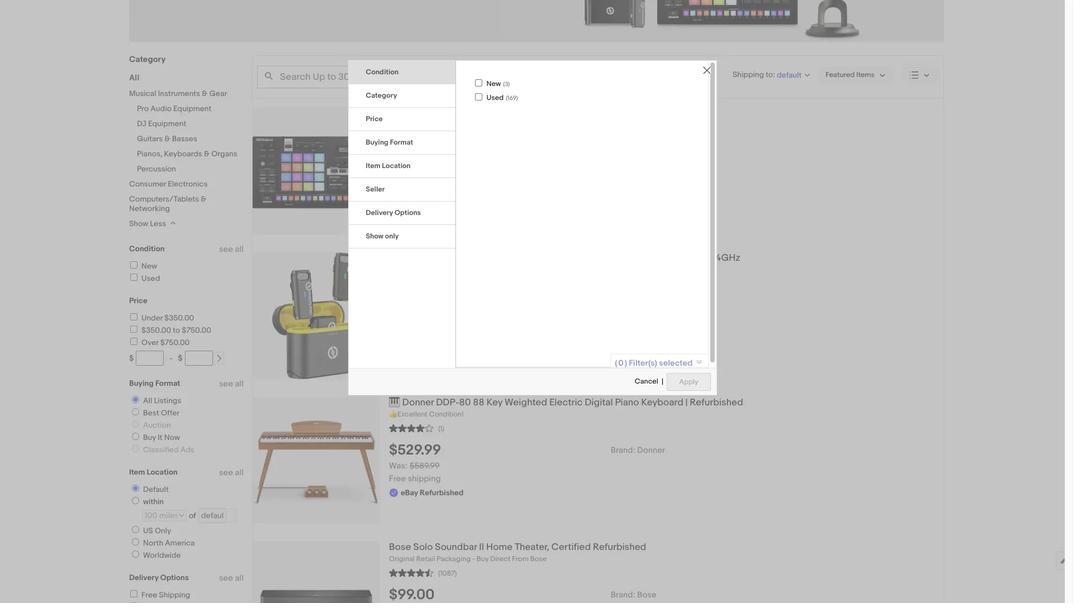 Task type: locate. For each thing, give the bounding box(es) containing it.
2 brand: from the top
[[611, 590, 635, 601]]

show only
[[366, 232, 399, 241]]

) inside 'used ( 169 )'
[[516, 95, 518, 102]]

buy it now link
[[127, 433, 182, 443]]

0 vertical spatial ebay
[[401, 161, 418, 171]]

buy it now
[[143, 433, 180, 443]]

bose down original retail packaging - buy direct from bose text box
[[637, 590, 657, 601]]

1 vertical spatial location
[[147, 468, 178, 477]]

👍Excellent Condition! text field
[[389, 410, 943, 420]]

roland verselab mv-1 production studio refurbished image
[[253, 108, 379, 235]]

options up shipping in the left bottom of the page
[[160, 573, 189, 583]]

( inside new ( 3 )
[[503, 80, 505, 88]]

2 ebay refurbished from the top
[[401, 293, 464, 303]]

refurbished right |
[[690, 397, 743, 409]]

0 horizontal spatial options
[[160, 573, 189, 583]]

donner inside brand: donner was: $589.99 free shipping
[[637, 445, 665, 456]]

buying format down roland
[[366, 138, 413, 147]]

condition up roland
[[366, 68, 399, 77]]

delivery options up only
[[366, 208, 421, 217]]

0 vertical spatial category
[[129, 54, 166, 65]]

offer
[[161, 409, 179, 418]]

electric
[[549, 397, 583, 409]]

ebay for $529.99
[[401, 488, 418, 498]]

refurbished down the shipping
[[420, 488, 464, 498]]

ebay refurbished down lark
[[401, 293, 464, 303]]

2 vertical spatial ebay
[[401, 488, 418, 498]]

used for used ( 169 )
[[486, 94, 504, 102]]

instruments
[[158, 89, 200, 98]]

1 vertical spatial ebay
[[401, 293, 418, 303]]

ebay refurbished down the shipping
[[401, 488, 464, 498]]

item up 'default' option
[[129, 468, 145, 477]]

( for new
[[503, 80, 505, 88]]

2 see all from the top
[[219, 379, 244, 390]]

) up the 169
[[508, 80, 510, 88]]

0 vertical spatial show
[[129, 219, 148, 229]]

format down roland
[[390, 138, 413, 147]]

bose up the original
[[389, 542, 411, 553]]

1 vertical spatial buy
[[477, 555, 489, 564]]

Maximum Value text field
[[185, 351, 213, 366]]

$750.00 right 'to'
[[182, 326, 211, 335]]

(1087) link
[[389, 568, 457, 578]]

refurbished up original retail packaging - buy direct from bose text box
[[593, 542, 646, 553]]

0 vertical spatial donner
[[402, 397, 434, 409]]

see all for buying format
[[219, 379, 244, 390]]

0 horizontal spatial item location
[[129, 468, 178, 477]]

0 vertical spatial delivery options
[[366, 208, 421, 217]]

1 vertical spatial )
[[516, 95, 518, 102]]

4 out of 5 stars image
[[389, 423, 434, 434]]

👍excellent
[[389, 410, 428, 419]]

1 vertical spatial delivery
[[129, 573, 159, 583]]

- down 'over $750.00'
[[169, 354, 172, 363]]

1 horizontal spatial price
[[366, 115, 383, 124]]

$750.00 down $350.00 to $750.00
[[160, 338, 190, 348]]

0 horizontal spatial $
[[129, 354, 134, 363]]

0 horizontal spatial price
[[129, 296, 148, 306]]

1 horizontal spatial new
[[486, 79, 501, 88]]

options up only
[[395, 208, 421, 217]]

item location down the 114
[[366, 162, 411, 170]]

1 horizontal spatial category
[[366, 91, 397, 100]]

price inside tab list
[[366, 115, 383, 124]]

pro audio equipment link
[[137, 104, 211, 113]]

all up musical
[[129, 73, 139, 83]]

2 vertical spatial ebay refurbished
[[401, 488, 464, 498]]

within radio
[[132, 497, 139, 505]]

ebay refurbished for $527.99
[[401, 161, 464, 171]]

1 horizontal spatial buying format
[[366, 138, 413, 147]]

( down 3 on the left top of page
[[506, 95, 508, 102]]

percussion link
[[137, 164, 176, 174]]

1 horizontal spatial -
[[472, 555, 475, 564]]

buying left the 114
[[366, 138, 388, 147]]

over
[[141, 338, 158, 348]]

donner down 👍excellent condition! text box on the bottom of the page
[[637, 445, 665, 456]]

all for all musical instruments & gear pro audio equipment dj equipment guitars & basses pianos, keyboards & organs percussion consumer electronics computers/tablets & networking show less
[[129, 73, 139, 83]]

key
[[486, 397, 502, 409]]

0 vertical spatial condition
[[366, 68, 399, 77]]

item up "seller"
[[366, 162, 380, 170]]

4.5 out of 5 stars image
[[389, 568, 434, 578]]

$ for minimum value text box
[[129, 354, 134, 363]]

1 vertical spatial category
[[366, 91, 397, 100]]

( for used
[[506, 95, 508, 102]]

lavalier
[[505, 253, 538, 264]]

location up default
[[147, 468, 178, 477]]

( up 'used ( 169 )'
[[503, 80, 505, 88]]

1 vertical spatial all
[[143, 396, 152, 406]]

2 $ from the left
[[178, 354, 183, 363]]

New checkbox
[[130, 262, 137, 269]]

show left only
[[366, 232, 383, 241]]

all inside all musical instruments & gear pro audio equipment dj equipment guitars & basses pianos, keyboards & organs percussion consumer electronics computers/tablets & networking show less
[[129, 73, 139, 83]]

$350.00 to $750.00 checkbox
[[130, 326, 137, 333]]

used down new ( 3 )
[[486, 94, 504, 102]]

ebay down hollyland
[[401, 293, 418, 303]]

0 horizontal spatial buy
[[143, 433, 156, 443]]

all listings link
[[127, 396, 184, 406]]

auction
[[143, 421, 171, 430]]

free shipping link
[[129, 591, 190, 600]]

all
[[235, 244, 244, 255], [235, 379, 244, 390], [235, 468, 244, 478], [235, 573, 244, 584]]

listings
[[154, 396, 181, 406]]

ebay refurbished
[[401, 161, 464, 171], [401, 293, 464, 303], [401, 488, 464, 498]]

used for used
[[141, 274, 160, 283]]

within
[[143, 497, 164, 507]]

1 horizontal spatial free
[[389, 474, 406, 484]]

under
[[141, 314, 163, 323]]

price left roland
[[366, 115, 383, 124]]

1 vertical spatial item location
[[129, 468, 178, 477]]

0 horizontal spatial donner
[[402, 397, 434, 409]]

bose solo soundbar ii home theater, certified refurbished image
[[253, 558, 379, 604]]

tab list
[[348, 61, 456, 249]]

0 vertical spatial price
[[366, 115, 383, 124]]

0 horizontal spatial used
[[141, 274, 160, 283]]

show down networking
[[129, 219, 148, 229]]

see for delivery options
[[219, 573, 233, 584]]

roland verselab mv-1 production studio refurbished link
[[389, 108, 943, 119]]

see all for item location
[[219, 468, 244, 478]]

None checkbox
[[475, 79, 483, 87], [475, 94, 483, 101], [475, 79, 483, 87], [475, 94, 483, 101]]

0 horizontal spatial buying
[[129, 379, 154, 388]]

656ft
[[682, 253, 705, 264]]

1 vertical spatial item
[[129, 468, 145, 477]]

equipment up guitars & basses "link"
[[148, 119, 186, 129]]

Classified Ads radio
[[132, 445, 139, 453]]

1 vertical spatial condition
[[129, 244, 165, 254]]

$
[[129, 354, 134, 363], [178, 354, 183, 363]]

donner up 👍excellent
[[402, 397, 434, 409]]

new inside dialog
[[486, 79, 501, 88]]

0 vertical spatial $750.00
[[182, 326, 211, 335]]

see all for condition
[[219, 244, 244, 255]]

1 vertical spatial options
[[160, 573, 189, 583]]

category inside tab list
[[366, 91, 397, 100]]

production
[[485, 108, 533, 119]]

1 horizontal spatial format
[[390, 138, 413, 147]]

$350.00 up 'to'
[[164, 314, 194, 323]]

all for delivery options
[[235, 573, 244, 584]]

ebay refurbished down watching
[[401, 161, 464, 171]]

options inside tab list
[[395, 208, 421, 217]]

shipping
[[159, 591, 190, 600]]

buying inside tab list
[[366, 138, 388, 147]]

location
[[382, 162, 411, 170], [147, 468, 178, 477]]

1 horizontal spatial )
[[516, 95, 518, 102]]

1 vertical spatial format
[[155, 379, 180, 388]]

1 horizontal spatial buying
[[366, 138, 388, 147]]

bose solo soundbar ii home theater, certified refurbished original retail packaging - buy direct from bose
[[389, 542, 646, 564]]

category up musical
[[129, 54, 166, 65]]

see all button for item location
[[219, 468, 244, 478]]

0 vertical spatial )
[[508, 80, 510, 88]]

1 brand: from the top
[[611, 445, 635, 456]]

verselab
[[421, 108, 460, 119]]

3 see all from the top
[[219, 468, 244, 478]]

electronics
[[168, 179, 208, 189]]

1 see all button from the top
[[219, 244, 244, 255]]

ebay
[[401, 161, 418, 171], [401, 293, 418, 303], [401, 488, 418, 498]]

buy
[[143, 433, 156, 443], [477, 555, 489, 564]]

0 horizontal spatial buying format
[[129, 379, 180, 388]]

delivery options up the free shipping link
[[129, 573, 189, 583]]

2 ebay from the top
[[401, 293, 418, 303]]

2 horizontal spatial bose
[[637, 590, 657, 601]]

Best Offer radio
[[132, 409, 139, 416]]

refurbished inside bose solo soundbar ii home theater, certified refurbished original retail packaging - buy direct from bose
[[593, 542, 646, 553]]

home
[[486, 542, 513, 553]]

1 horizontal spatial delivery
[[366, 208, 393, 217]]

under $350.00
[[141, 314, 194, 323]]

0 vertical spatial item location
[[366, 162, 411, 170]]

0 vertical spatial free
[[389, 474, 406, 484]]

buying format up all listings link
[[129, 379, 180, 388]]

1 vertical spatial -
[[472, 555, 475, 564]]

delivery options
[[366, 208, 421, 217], [129, 573, 189, 583]]

1 horizontal spatial options
[[395, 208, 421, 217]]

new up used link at left
[[141, 262, 157, 271]]

new left 3 on the left top of page
[[486, 79, 501, 88]]

default link
[[127, 485, 171, 495]]

0 vertical spatial all
[[129, 73, 139, 83]]

1 horizontal spatial (
[[506, 95, 508, 102]]

1 horizontal spatial all
[[143, 396, 152, 406]]

& down dj equipment link at the top
[[165, 134, 170, 144]]

$529.99
[[389, 442, 441, 459]]

ddp-
[[436, 397, 459, 409]]

format up "listings"
[[155, 379, 180, 388]]

category up roland
[[366, 91, 397, 100]]

musical instruments & gear link
[[129, 89, 227, 98]]

0 horizontal spatial new
[[141, 262, 157, 271]]

solo
[[413, 542, 433, 553]]

3 ebay refurbished from the top
[[401, 488, 464, 498]]

ebay down the shipping
[[401, 488, 418, 498]]

ebay down 114 watching at top
[[401, 161, 418, 171]]

1 horizontal spatial location
[[382, 162, 411, 170]]

seller
[[366, 185, 385, 194]]

North America radio
[[132, 539, 139, 546]]

1 see from the top
[[219, 244, 233, 255]]

1 ebay refurbished from the top
[[401, 161, 464, 171]]

) inside new ( 3 )
[[508, 80, 510, 88]]

buy down ii
[[477, 555, 489, 564]]

114 watching
[[389, 147, 436, 157]]

1 horizontal spatial bose
[[530, 555, 547, 564]]

all for buying format
[[235, 379, 244, 390]]

3 all from the top
[[235, 468, 244, 478]]

0 horizontal spatial show
[[129, 219, 148, 229]]

dialog
[[0, 0, 1073, 604]]

1 horizontal spatial condition
[[366, 68, 399, 77]]

1 vertical spatial donner
[[637, 445, 665, 456]]

condition up new link
[[129, 244, 165, 254]]

1 vertical spatial delivery options
[[129, 573, 189, 583]]

1 horizontal spatial $
[[178, 354, 183, 363]]

$ left maximum value text field on the left bottom of page
[[178, 354, 183, 363]]

Free Shipping checkbox
[[130, 591, 137, 598]]

pianos,
[[137, 149, 162, 159]]

0 vertical spatial -
[[169, 354, 172, 363]]

$ for maximum value text field on the left bottom of page
[[178, 354, 183, 363]]

buy left it in the left of the page
[[143, 433, 156, 443]]

1 ebay from the top
[[401, 161, 418, 171]]

m1
[[452, 253, 463, 264]]

Apply submit
[[667, 373, 711, 391]]

all for condition
[[235, 244, 244, 255]]

2 see all button from the top
[[219, 379, 244, 390]]

refurbished down watching
[[420, 161, 464, 171]]

0 vertical spatial used
[[486, 94, 504, 102]]

( inside 'used ( 169 )'
[[506, 95, 508, 102]]

0 horizontal spatial -
[[169, 354, 172, 363]]

direct
[[490, 555, 510, 564]]

Original Retail Packaging - Buy Direct From Bose text field
[[389, 555, 943, 564]]

see all button
[[219, 244, 244, 255], [219, 379, 244, 390], [219, 468, 244, 478], [219, 573, 244, 584]]

4 see all button from the top
[[219, 573, 244, 584]]

lark
[[432, 253, 450, 264]]

$527.99
[[389, 128, 440, 145]]

1 vertical spatial (
[[506, 95, 508, 102]]

equipment
[[173, 104, 211, 113], [148, 119, 186, 129]]

keyboards
[[164, 149, 202, 159]]

0 vertical spatial buying
[[366, 138, 388, 147]]

1 horizontal spatial buy
[[477, 555, 489, 564]]

brand: donner was: $589.99 free shipping
[[389, 445, 665, 484]]

1 horizontal spatial used
[[486, 94, 504, 102]]

1 vertical spatial price
[[129, 296, 148, 306]]

equipment down instruments
[[173, 104, 211, 113]]

ads
[[180, 445, 194, 455]]

buying up 'all listings' option
[[129, 379, 154, 388]]

item location
[[366, 162, 411, 170], [129, 468, 178, 477]]

see all button for buying format
[[219, 379, 244, 390]]

1 vertical spatial ebay refurbished
[[401, 293, 464, 303]]

2 see from the top
[[219, 379, 233, 390]]

price up under $350.00 option on the bottom of the page
[[129, 296, 148, 306]]

0 horizontal spatial (
[[503, 80, 505, 88]]

piano
[[615, 397, 639, 409]]

donner
[[402, 397, 434, 409], [637, 445, 665, 456]]

(1)
[[438, 425, 444, 434]]

free shipping
[[141, 591, 190, 600]]

0 horizontal spatial )
[[508, 80, 510, 88]]

free down was: at the left bottom of page
[[389, 474, 406, 484]]

0 horizontal spatial bose
[[389, 542, 411, 553]]

from
[[512, 555, 529, 564]]

1 vertical spatial new
[[141, 262, 157, 271]]

buying format inside tab list
[[366, 138, 413, 147]]

4 see all from the top
[[219, 573, 244, 584]]

(1087)
[[438, 569, 457, 578]]

free right free shipping checkbox
[[141, 591, 157, 600]]

) up the production
[[516, 95, 518, 102]]

Auction radio
[[132, 421, 139, 428]]

brand: bose
[[611, 590, 657, 601]]

0 vertical spatial new
[[486, 79, 501, 88]]

114
[[389, 147, 400, 157]]

2 all from the top
[[235, 379, 244, 390]]

3 see all button from the top
[[219, 468, 244, 478]]

1 vertical spatial used
[[141, 274, 160, 283]]

& left organs
[[204, 149, 210, 159]]

2 vertical spatial bose
[[637, 590, 657, 601]]

location down the 114
[[382, 162, 411, 170]]

1 vertical spatial show
[[366, 232, 383, 241]]

options
[[395, 208, 421, 217], [160, 573, 189, 583]]

0 vertical spatial format
[[390, 138, 413, 147]]

1 all from the top
[[235, 244, 244, 255]]

tab list containing condition
[[348, 61, 456, 249]]

delivery up 'show only' on the top left of the page
[[366, 208, 393, 217]]

default
[[143, 485, 169, 495]]

weighted
[[505, 397, 547, 409]]

bose
[[389, 542, 411, 553], [530, 555, 547, 564], [637, 590, 657, 601]]

all right 'all listings' option
[[143, 396, 152, 406]]

brand: inside brand: donner was: $589.99 free shipping
[[611, 445, 635, 456]]

0 vertical spatial ebay refurbished
[[401, 161, 464, 171]]

used down new link
[[141, 274, 160, 283]]

3 see from the top
[[219, 468, 233, 478]]

$ down over $750.00 option
[[129, 354, 134, 363]]

delivery up free shipping checkbox
[[129, 573, 159, 583]]

donner inside 🎹 donner ddp-80 88 key weighted electric digital piano keyboard | refurbished 👍excellent condition!
[[402, 397, 434, 409]]

donner for 🎹
[[402, 397, 434, 409]]

default text field
[[198, 509, 226, 524]]

0 horizontal spatial condition
[[129, 244, 165, 254]]

worldwide
[[143, 551, 181, 561]]

4 see from the top
[[219, 573, 233, 584]]

0 horizontal spatial all
[[129, 73, 139, 83]]

0 vertical spatial (
[[503, 80, 505, 88]]

1 see all from the top
[[219, 244, 244, 255]]

refurbished inside 🎹 donner ddp-80 88 key weighted electric digital piano keyboard | refurbished 👍excellent condition!
[[690, 397, 743, 409]]

original
[[389, 555, 415, 564]]

show
[[129, 219, 148, 229], [366, 232, 383, 241]]

packaging
[[437, 555, 471, 564]]

3 ebay from the top
[[401, 488, 418, 498]]

- right packaging
[[472, 555, 475, 564]]

1 $ from the left
[[129, 354, 134, 363]]

hollyland lark m1 wireless lavalier microphone, noise cancellation 656ft 2.4ghz link
[[389, 253, 943, 264]]

wireless
[[465, 253, 503, 264]]

brand: for bose
[[611, 590, 635, 601]]

item location up default
[[129, 468, 178, 477]]

bose down 'theater,'
[[530, 555, 547, 564]]

$350.00 up over $750.00 link
[[141, 326, 171, 335]]

0 vertical spatial item
[[366, 162, 380, 170]]

4 all from the top
[[235, 573, 244, 584]]

us only link
[[127, 526, 173, 536]]

0 horizontal spatial format
[[155, 379, 180, 388]]

it
[[158, 433, 162, 443]]

0 horizontal spatial delivery
[[129, 573, 159, 583]]



Task type: describe. For each thing, give the bounding box(es) containing it.
us only
[[143, 526, 171, 536]]

brand: for donner
[[611, 445, 635, 456]]

refurbished down lark
[[420, 293, 464, 303]]

0 vertical spatial buy
[[143, 433, 156, 443]]

best offer link
[[127, 409, 182, 418]]

free inside brand: donner was: $589.99 free shipping
[[389, 474, 406, 484]]

0 vertical spatial $350.00
[[164, 314, 194, 323]]

1 horizontal spatial item location
[[366, 162, 411, 170]]

0 vertical spatial location
[[382, 162, 411, 170]]

all for all listings
[[143, 396, 152, 406]]

tab list inside dialog
[[348, 61, 456, 249]]

basses
[[172, 134, 197, 144]]

2.4ghz
[[708, 253, 740, 264]]

88
[[473, 397, 484, 409]]

condition!
[[429, 410, 464, 419]]

over $750.00 link
[[129, 338, 190, 348]]

1 vertical spatial buying format
[[129, 379, 180, 388]]

consumer
[[129, 179, 166, 189]]

see all button for condition
[[219, 244, 244, 255]]

Worldwide radio
[[132, 551, 139, 558]]

mv-
[[462, 108, 480, 119]]

new for new
[[141, 262, 157, 271]]

noise
[[597, 253, 622, 264]]

Under $350.00 checkbox
[[130, 314, 137, 321]]

see for item location
[[219, 468, 233, 478]]

0 vertical spatial equipment
[[173, 104, 211, 113]]

guitars & basses link
[[137, 134, 197, 144]]

1 vertical spatial equipment
[[148, 119, 186, 129]]

dj
[[137, 119, 146, 129]]

auction link
[[127, 421, 173, 430]]

dj equipment link
[[137, 119, 186, 129]]

north america link
[[127, 539, 197, 548]]

retail
[[416, 555, 435, 564]]

see all button for delivery options
[[219, 573, 244, 584]]

all listings
[[143, 396, 181, 406]]

item inside tab list
[[366, 162, 380, 170]]

All Listings radio
[[132, 396, 139, 404]]

see for condition
[[219, 244, 233, 255]]

us
[[143, 526, 153, 536]]

roland
[[389, 108, 419, 119]]

|
[[685, 397, 688, 409]]

under $350.00 link
[[129, 314, 194, 323]]

less
[[150, 219, 166, 229]]

show inside all musical instruments & gear pro audio equipment dj equipment guitars & basses pianos, keyboards & organs percussion consumer electronics computers/tablets & networking show less
[[129, 219, 148, 229]]

pro
[[137, 104, 149, 113]]

new ( 3 )
[[486, 79, 510, 88]]

🎹 donner ddp-80 88 key weighted electric digital piano keyboard | refurbished image
[[253, 397, 379, 524]]

soundbar
[[435, 542, 477, 553]]

digital
[[585, 397, 613, 409]]

gear
[[209, 89, 227, 98]]

organs
[[211, 149, 237, 159]]

close image
[[703, 67, 711, 74]]

1 vertical spatial buying
[[129, 379, 154, 388]]

all for item location
[[235, 468, 244, 478]]

0 horizontal spatial delivery options
[[129, 573, 189, 583]]

roland verselab mv-1 production studio refurbished
[[389, 108, 619, 119]]

submit price range image
[[215, 355, 223, 363]]

classified
[[143, 445, 179, 455]]

was:
[[389, 461, 408, 472]]

see for buying format
[[219, 379, 233, 390]]

studio
[[535, 108, 563, 119]]

& left gear
[[202, 89, 208, 98]]

1
[[480, 108, 483, 119]]

bose solo soundbar ii home theater, certified refurbished link
[[389, 542, 943, 554]]

buy inside bose solo soundbar ii home theater, certified refurbished original retail packaging - buy direct from bose
[[477, 555, 489, 564]]

worldwide link
[[127, 551, 183, 561]]

computers/tablets & networking link
[[129, 194, 206, 213]]

1 vertical spatial free
[[141, 591, 157, 600]]

1 horizontal spatial show
[[366, 232, 383, 241]]

see all for delivery options
[[219, 573, 244, 584]]

show less button
[[129, 219, 176, 229]]

donner for brand:
[[637, 445, 665, 456]]

only
[[155, 526, 171, 536]]

musical
[[129, 89, 156, 98]]

ebay for $527.99
[[401, 161, 418, 171]]

shipping
[[408, 474, 441, 484]]

0 horizontal spatial category
[[129, 54, 166, 65]]

US Only radio
[[132, 526, 139, 534]]

go image
[[228, 513, 236, 520]]

0 horizontal spatial location
[[147, 468, 178, 477]]

& down "electronics" at top left
[[201, 194, 206, 204]]

Used checkbox
[[130, 274, 137, 281]]

new for new ( 3 )
[[486, 79, 501, 88]]

$350.00 to $750.00 link
[[129, 326, 211, 335]]

all musical instruments & gear pro audio equipment dj equipment guitars & basses pianos, keyboards & organs percussion consumer electronics computers/tablets & networking show less
[[129, 73, 237, 229]]

north
[[143, 539, 163, 548]]

refurbished right studio
[[566, 108, 619, 119]]

hollyland
[[389, 253, 430, 264]]

new link
[[129, 262, 157, 271]]

🎹 donner ddp-80 88 key weighted electric digital piano keyboard | refurbished link
[[389, 397, 943, 409]]

hollyland lark m1 wireless lavalier microphone, noise cancellation 656ft 2.4ghz image
[[272, 253, 360, 379]]

best offer
[[143, 409, 179, 418]]

1 vertical spatial bose
[[530, 555, 547, 564]]

guitars
[[137, 134, 163, 144]]

Minimum Value text field
[[136, 351, 164, 366]]

ii
[[479, 542, 484, 553]]

pianos, keyboards & organs link
[[137, 149, 237, 159]]

used ( 169 )
[[486, 94, 518, 102]]

america
[[165, 539, 195, 548]]

0 horizontal spatial item
[[129, 468, 145, 477]]

of
[[189, 511, 196, 521]]

$589.99
[[409, 461, 440, 472]]

dialog containing condition
[[0, 0, 1073, 604]]

Default radio
[[132, 485, 139, 492]]

computers/tablets
[[129, 194, 199, 204]]

only
[[385, 232, 399, 241]]

169
[[508, 95, 516, 102]]

(1) link
[[389, 423, 444, 434]]

) for used
[[516, 95, 518, 102]]

classified ads link
[[127, 445, 197, 455]]

ebay refurbished for $529.99
[[401, 488, 464, 498]]

consumer electronics link
[[129, 179, 208, 189]]

1 vertical spatial $350.00
[[141, 326, 171, 335]]

) for new
[[508, 80, 510, 88]]

$350.00 to $750.00
[[141, 326, 211, 335]]

classified ads
[[143, 445, 194, 455]]

Buy It Now radio
[[132, 433, 139, 440]]

3
[[505, 80, 508, 88]]

north america
[[143, 539, 195, 548]]

microphone,
[[540, 253, 595, 264]]

1 horizontal spatial delivery options
[[366, 208, 421, 217]]

80
[[459, 397, 471, 409]]

- inside bose solo soundbar ii home theater, certified refurbished original retail packaging - buy direct from bose
[[472, 555, 475, 564]]

keyboard
[[641, 397, 683, 409]]

cancel button
[[634, 373, 659, 392]]

1 vertical spatial $750.00
[[160, 338, 190, 348]]

🎹 donner ddp-80 88 key weighted electric digital piano keyboard | refurbished 👍excellent condition!
[[389, 397, 743, 419]]

0 vertical spatial delivery
[[366, 208, 393, 217]]

Over $750.00 checkbox
[[130, 338, 137, 345]]



Task type: vqa. For each thing, say whether or not it's contained in the screenshot.
the bottom Options
yes



